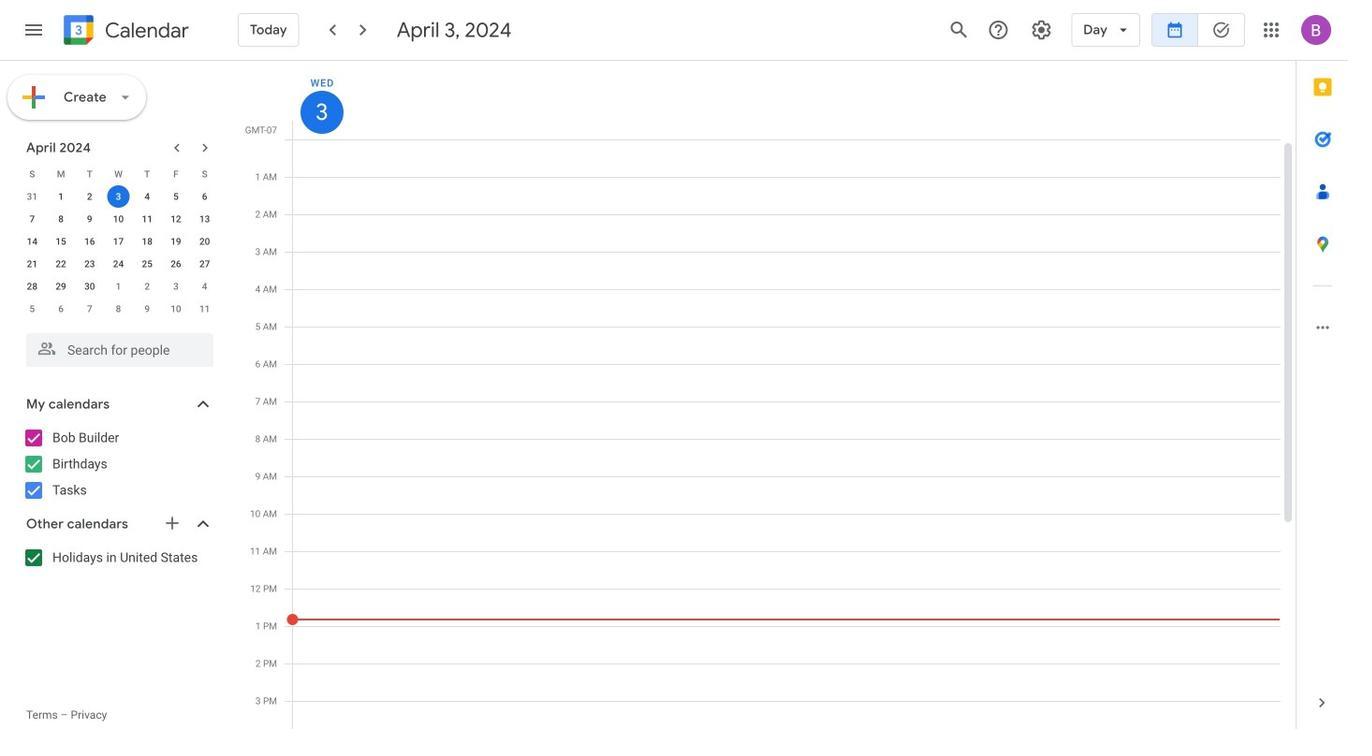 Task type: vqa. For each thing, say whether or not it's contained in the screenshot.
each
no



Task type: describe. For each thing, give the bounding box(es) containing it.
heading inside "calendar" "element"
[[101, 19, 189, 42]]

settings menu image
[[1030, 19, 1053, 41]]

13 element
[[194, 208, 216, 230]]

may 4 element
[[194, 275, 216, 298]]

14 element
[[21, 230, 43, 253]]

10 element
[[107, 208, 130, 230]]

calendar element
[[60, 11, 189, 52]]

1 element
[[50, 185, 72, 208]]

may 3 element
[[165, 275, 187, 298]]

25 element
[[136, 253, 158, 275]]

Search for people text field
[[37, 333, 202, 367]]

18 element
[[136, 230, 158, 253]]

5 element
[[165, 185, 187, 208]]

3, today element
[[107, 185, 130, 208]]

may 8 element
[[107, 298, 130, 320]]

23 element
[[78, 253, 101, 275]]

main drawer image
[[22, 19, 45, 41]]

6 element
[[194, 185, 216, 208]]

may 11 element
[[194, 298, 216, 320]]

9 element
[[78, 208, 101, 230]]

may 5 element
[[21, 298, 43, 320]]

8 element
[[50, 208, 72, 230]]

cell inside april 2024 grid
[[104, 185, 133, 208]]

may 9 element
[[136, 298, 158, 320]]

11 element
[[136, 208, 158, 230]]

21 element
[[21, 253, 43, 275]]

march 31 element
[[21, 185, 43, 208]]



Task type: locate. For each thing, give the bounding box(es) containing it.
27 element
[[194, 253, 216, 275]]

wednesday, april 3, today element
[[301, 91, 344, 134]]

16 element
[[78, 230, 101, 253]]

2 element
[[78, 185, 101, 208]]

30 element
[[78, 275, 101, 298]]

add other calendars image
[[163, 514, 182, 533]]

row
[[285, 140, 1281, 729], [18, 163, 219, 185], [18, 185, 219, 208], [18, 208, 219, 230], [18, 230, 219, 253], [18, 253, 219, 275], [18, 275, 219, 298], [18, 298, 219, 320]]

4 element
[[136, 185, 158, 208]]

22 element
[[50, 253, 72, 275]]

29 element
[[50, 275, 72, 298]]

19 element
[[165, 230, 187, 253]]

cell
[[287, 140, 1281, 729], [104, 185, 133, 208]]

28 element
[[21, 275, 43, 298]]

0 horizontal spatial cell
[[104, 185, 133, 208]]

may 1 element
[[107, 275, 130, 298]]

may 10 element
[[165, 298, 187, 320]]

grid
[[240, 61, 1296, 729]]

17 element
[[107, 230, 130, 253]]

tab list
[[1297, 61, 1348, 677]]

1 horizontal spatial cell
[[287, 140, 1281, 729]]

may 7 element
[[78, 298, 101, 320]]

may 2 element
[[136, 275, 158, 298]]

row group
[[18, 185, 219, 320]]

heading
[[101, 19, 189, 42]]

column header
[[292, 61, 1281, 140]]

12 element
[[165, 208, 187, 230]]

15 element
[[50, 230, 72, 253]]

20 element
[[194, 230, 216, 253]]

my calendars list
[[4, 423, 232, 506]]

None search field
[[0, 326, 232, 367]]

7 element
[[21, 208, 43, 230]]

may 6 element
[[50, 298, 72, 320]]

26 element
[[165, 253, 187, 275]]

24 element
[[107, 253, 130, 275]]

april 2024 grid
[[18, 163, 219, 320]]



